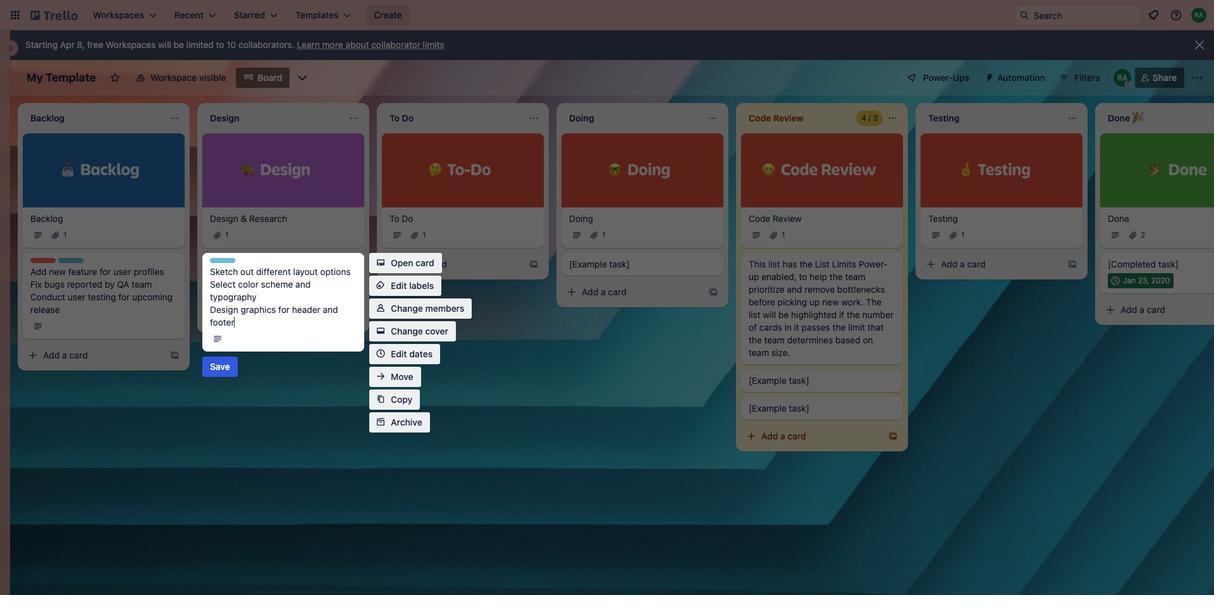 Task type: locate. For each thing, give the bounding box(es) containing it.
board
[[258, 72, 282, 83]]

workspace visible
[[150, 72, 226, 83]]

design & research link
[[210, 212, 357, 225]]

4 1 from the left
[[602, 230, 606, 239]]

qa
[[117, 279, 129, 289]]

0 vertical spatial for
[[100, 266, 111, 277]]

edit
[[391, 280, 407, 291], [391, 348, 407, 359]]

research
[[249, 213, 287, 224]]

for
[[100, 266, 111, 277], [118, 291, 130, 302]]

be left 'limited'
[[174, 39, 184, 50]]

collaborators.
[[239, 39, 295, 50]]

[example task with designs] link
[[210, 265, 357, 278]]

1 horizontal spatial be
[[779, 309, 789, 320]]

change
[[391, 303, 423, 314], [391, 326, 423, 336]]

1 edit from the top
[[391, 280, 407, 291]]

list up "of"
[[749, 309, 761, 320]]

the
[[800, 258, 813, 269], [830, 271, 843, 282], [847, 309, 860, 320], [833, 322, 846, 332], [749, 334, 762, 345]]

backlog link
[[30, 212, 177, 225]]

1 down design
[[225, 230, 229, 239]]

edit dates
[[391, 348, 433, 359]]

ruby anderson (rubyanderson7) image
[[1192, 8, 1207, 23]]

open information menu image
[[1170, 9, 1183, 22]]

power- inside button
[[923, 72, 953, 83]]

be
[[174, 39, 184, 50], [779, 309, 789, 320]]

create button
[[366, 5, 410, 25]]

0 vertical spatial up
[[749, 271, 759, 282]]

1 vertical spatial change
[[391, 326, 423, 336]]

new inside add new feature for user profiles fix bugs reported by qa team conduct user testing for upcoming release
[[49, 266, 66, 277]]

0 horizontal spatial will
[[158, 39, 171, 50]]

doing link
[[569, 212, 716, 225]]

a
[[421, 258, 426, 269], [960, 258, 965, 269], [601, 286, 606, 297], [1140, 304, 1145, 315], [242, 312, 247, 322], [62, 350, 67, 360], [781, 430, 785, 441]]

power-ups
[[923, 72, 970, 83]]

1 vertical spatial to
[[799, 271, 807, 282]]

customize views image
[[296, 71, 309, 84]]

1 for doing
[[602, 230, 606, 239]]

0 horizontal spatial power-
[[859, 258, 888, 269]]

up up highlighted
[[810, 296, 820, 307]]

[example task] link
[[569, 258, 716, 270], [749, 374, 896, 387], [749, 402, 896, 415]]

passes
[[802, 322, 830, 332]]

board link
[[236, 68, 290, 88]]

upcoming
[[132, 291, 173, 302]]

1 vertical spatial will
[[763, 309, 776, 320]]

will up cards
[[763, 309, 776, 320]]

0 horizontal spatial to
[[216, 39, 224, 50]]

with
[[270, 266, 287, 277]]

limit
[[848, 322, 865, 332]]

[example task]
[[569, 258, 630, 269], [749, 375, 810, 386], [749, 403, 810, 413]]

for up by
[[100, 266, 111, 277]]

doing
[[569, 213, 593, 224]]

primary element
[[0, 0, 1214, 30]]

3
[[873, 113, 878, 123]]

1 down review
[[782, 230, 785, 239]]

collaborator
[[371, 39, 421, 50]]

add a card
[[402, 258, 447, 269], [941, 258, 986, 269], [582, 286, 627, 297], [1121, 304, 1166, 315], [223, 312, 267, 322], [43, 350, 88, 360], [762, 430, 806, 441]]

2 change from the top
[[391, 326, 423, 336]]

change up edit dates button
[[391, 326, 423, 336]]

edit left the labels
[[391, 280, 407, 291]]

0 vertical spatial new
[[49, 266, 66, 277]]

will inside 'this list has the list limits power- up enabled, to help the team prioritize and remove bottlenecks before picking up new work. the list will be highlighted if the number of cards in it passes the limit that the team determines based on team size.'
[[763, 309, 776, 320]]

1 horizontal spatial new
[[822, 296, 839, 307]]

limits
[[423, 39, 444, 50]]

2 1 from the left
[[225, 230, 229, 239]]

change down 'edit labels' button
[[391, 303, 423, 314]]

edit card image
[[348, 258, 358, 269]]

and
[[787, 284, 802, 294]]

color: sky, title: none image up feature
[[58, 258, 83, 263]]

up
[[749, 271, 759, 282], [810, 296, 820, 307]]

save
[[210, 361, 230, 372]]

1 vertical spatial be
[[779, 309, 789, 320]]

1 1 from the left
[[63, 230, 67, 239]]

to
[[216, 39, 224, 50], [799, 271, 807, 282]]

1 up "open card"
[[422, 230, 426, 239]]

team
[[845, 271, 866, 282], [132, 279, 152, 289], [764, 334, 785, 345], [749, 347, 769, 358]]

change members
[[391, 303, 464, 314]]

limits
[[832, 258, 857, 269]]

1 for to do
[[422, 230, 426, 239]]

1 vertical spatial power-
[[859, 258, 888, 269]]

0 vertical spatial to
[[216, 39, 224, 50]]

add inside add new feature for user profiles fix bugs reported by qa team conduct user testing for upcoming release
[[30, 266, 47, 277]]

card
[[416, 257, 434, 268], [428, 258, 447, 269], [967, 258, 986, 269], [608, 286, 627, 297], [1147, 304, 1166, 315], [249, 312, 267, 322], [69, 350, 88, 360], [788, 430, 806, 441]]

workspaces
[[106, 39, 156, 50]]

0 horizontal spatial user
[[68, 291, 86, 302]]

1 vertical spatial [example task] link
[[749, 374, 896, 387]]

change cover button
[[369, 321, 456, 342]]

0 vertical spatial will
[[158, 39, 171, 50]]

3 1 from the left
[[422, 230, 426, 239]]

1 vertical spatial up
[[810, 296, 820, 307]]

[completed
[[1108, 258, 1156, 269]]

will right workspaces
[[158, 39, 171, 50]]

create from template… image for doing
[[708, 287, 718, 297]]

automation button
[[980, 68, 1053, 88]]

template
[[46, 71, 96, 84]]

change for change members
[[391, 303, 423, 314]]

0 horizontal spatial color: sky, title: none image
[[58, 258, 83, 263]]

1 vertical spatial new
[[822, 296, 839, 307]]

1 horizontal spatial power-
[[923, 72, 953, 83]]

1 for backlog
[[63, 230, 67, 239]]

done
[[1108, 213, 1130, 224]]

to inside 'this list has the list limits power- up enabled, to help the team prioritize and remove bottlenecks before picking up new work. the list will be highlighted if the number of cards in it passes the limit that the team determines based on team size.'
[[799, 271, 807, 282]]

1 horizontal spatial will
[[763, 309, 776, 320]]

0 vertical spatial list
[[769, 258, 780, 269]]

up down this
[[749, 271, 759, 282]]

to
[[390, 213, 399, 224]]

1 vertical spatial [example task]
[[749, 375, 810, 386]]

change for change cover
[[391, 326, 423, 336]]

learn more about collaborator limits link
[[297, 39, 444, 50]]

23,
[[1138, 276, 1149, 285]]

filters button
[[1056, 68, 1104, 88]]

5 1 from the left
[[782, 230, 785, 239]]

0 horizontal spatial up
[[749, 271, 759, 282]]

1 horizontal spatial to
[[799, 271, 807, 282]]

0 vertical spatial change
[[391, 303, 423, 314]]

0 horizontal spatial be
[[174, 39, 184, 50]]

open card link
[[369, 253, 442, 273]]

color: sky, title: none image down design
[[210, 258, 235, 263]]

before
[[749, 296, 775, 307]]

color: sky, title: none image
[[58, 258, 83, 263], [210, 258, 235, 263]]

automation
[[997, 72, 1045, 83]]

1 horizontal spatial user
[[113, 266, 131, 277]]

6 1 from the left
[[961, 230, 965, 239]]

to do link
[[390, 212, 536, 225]]

2 edit from the top
[[391, 348, 407, 359]]

2020
[[1152, 276, 1170, 285]]

0 vertical spatial edit
[[391, 280, 407, 291]]

[completed task] link
[[1108, 258, 1214, 270]]

team down the profiles on the left top
[[132, 279, 152, 289]]

1 vertical spatial for
[[118, 291, 130, 302]]

visible
[[199, 72, 226, 83]]

create from template… image
[[1068, 259, 1078, 269], [708, 287, 718, 297], [170, 350, 180, 360], [888, 431, 898, 441]]

user down reported
[[68, 291, 86, 302]]

power-
[[923, 72, 953, 83], [859, 258, 888, 269]]

be up the in
[[779, 309, 789, 320]]

new down 'remove'
[[822, 296, 839, 307]]

workspace visible button
[[128, 68, 234, 88]]

1 horizontal spatial for
[[118, 291, 130, 302]]

0 horizontal spatial new
[[49, 266, 66, 277]]

team up bottlenecks
[[845, 271, 866, 282]]

to left 10 at the top of the page
[[216, 39, 224, 50]]

[example task with designs]
[[210, 266, 324, 277]]

new up bugs
[[49, 266, 66, 277]]

determines
[[787, 334, 833, 345]]

1 down backlog link at the top
[[63, 230, 67, 239]]

user up 'qa'
[[113, 266, 131, 277]]

1 down testing "link"
[[961, 230, 965, 239]]

for down 'qa'
[[118, 291, 130, 302]]

edit dates button
[[369, 344, 440, 364]]

1 for testing
[[961, 230, 965, 239]]

list up the enabled,
[[769, 258, 780, 269]]

1 vertical spatial edit
[[391, 348, 407, 359]]

1 down doing link
[[602, 230, 606, 239]]

team down cards
[[764, 334, 785, 345]]

edit left 'dates'
[[391, 348, 407, 359]]

size.
[[772, 347, 790, 358]]

1 change from the top
[[391, 303, 423, 314]]

the right has
[[800, 258, 813, 269]]

0 vertical spatial power-
[[923, 72, 953, 83]]

to up and
[[799, 271, 807, 282]]

save button
[[202, 357, 238, 377]]

edit for edit labels
[[391, 280, 407, 291]]

1 vertical spatial list
[[749, 309, 761, 320]]

0 notifications image
[[1146, 8, 1161, 23]]



Task type: describe. For each thing, give the bounding box(es) containing it.
move button
[[369, 367, 421, 387]]

0 horizontal spatial for
[[100, 266, 111, 277]]

be inside 'this list has the list limits power- up enabled, to help the team prioritize and remove bottlenecks before picking up new work. the list will be highlighted if the number of cards in it passes the limit that the team determines based on team size.'
[[779, 309, 789, 320]]

task] inside 'link'
[[1159, 258, 1179, 269]]

search image
[[1020, 10, 1030, 20]]

0 vertical spatial [example task] link
[[569, 258, 716, 270]]

starting
[[25, 39, 58, 50]]

edit labels
[[391, 280, 434, 291]]

1 horizontal spatial up
[[810, 296, 820, 307]]

bottlenecks
[[837, 284, 885, 294]]

starting apr 8, free workspaces will be limited to 10 collaborators. learn more about collaborator limits
[[25, 39, 444, 50]]

archive button
[[369, 412, 430, 433]]

fix
[[30, 279, 42, 289]]

code review
[[749, 213, 802, 224]]

learn
[[297, 39, 320, 50]]

[completed task]
[[1108, 258, 1179, 269]]

2 vertical spatial [example task] link
[[749, 402, 896, 415]]

code review link
[[749, 212, 896, 225]]

enabled,
[[762, 271, 797, 282]]

show menu image
[[1191, 71, 1204, 84]]

0 vertical spatial user
[[113, 266, 131, 277]]

list
[[815, 258, 830, 269]]

create from template… image for backlog
[[170, 350, 180, 360]]

this list has the list limits power- up enabled, to help the team prioritize and remove bottlenecks before picking up new work. the list will be highlighted if the number of cards in it passes the limit that the team determines based on team size. link
[[749, 258, 896, 359]]

change members button
[[369, 299, 472, 319]]

color: sky, title: none image
[[210, 258, 235, 263]]

it
[[794, 322, 799, 332]]

open
[[391, 257, 413, 268]]

2
[[1141, 230, 1146, 239]]

Board name text field
[[20, 68, 102, 88]]

of
[[749, 322, 757, 332]]

10
[[227, 39, 236, 50]]

testing
[[88, 291, 116, 302]]

star or unstar board image
[[110, 73, 120, 83]]

labels
[[409, 280, 434, 291]]

if
[[839, 309, 845, 320]]

that
[[868, 322, 884, 332]]

my
[[27, 71, 43, 84]]

jan 23, 2020
[[1123, 276, 1170, 285]]

the down if
[[833, 322, 846, 332]]

the down "of"
[[749, 334, 762, 345]]

do
[[402, 213, 413, 224]]

the right if
[[847, 309, 860, 320]]

task
[[250, 266, 267, 277]]

release
[[30, 304, 60, 315]]

edit labels button
[[369, 276, 442, 296]]

the down limits
[[830, 271, 843, 282]]

testing
[[928, 213, 958, 224]]

1 vertical spatial user
[[68, 291, 86, 302]]

/
[[869, 113, 871, 123]]

highlighted
[[791, 309, 837, 320]]

this list has the list limits power- up enabled, to help the team prioritize and remove bottlenecks before picking up new work. the list will be highlighted if the number of cards in it passes the limit that the team determines based on team size.
[[749, 258, 894, 358]]

free
[[87, 39, 103, 50]]

change cover
[[391, 326, 448, 336]]

ruby anderson (rubyanderson7) image
[[1114, 69, 1131, 87]]

&
[[241, 213, 247, 224]]

design
[[210, 213, 238, 224]]

4 / 3
[[862, 113, 878, 123]]

share button
[[1135, 68, 1185, 88]]

has
[[783, 258, 797, 269]]

Jan 23, 2020 checkbox
[[1108, 273, 1174, 288]]

this
[[749, 258, 766, 269]]

create from template… image for code review
[[888, 431, 898, 441]]

bugs
[[44, 279, 65, 289]]

more
[[322, 39, 343, 50]]

done link
[[1108, 212, 1214, 225]]

color: red, title: none image
[[30, 258, 56, 263]]

[example inside [example task with designs] link
[[210, 266, 248, 277]]

testing link
[[928, 212, 1075, 225]]

design & research
[[210, 213, 287, 224]]

reported
[[67, 279, 102, 289]]

limited
[[186, 39, 214, 50]]

review
[[773, 213, 802, 224]]

team inside add new feature for user profiles fix bugs reported by qa team conduct user testing for upcoming release
[[132, 279, 152, 289]]

Sketch out different layout options Select color scheme and typography Design graphics for header and footer text field
[[210, 266, 357, 329]]

to do
[[390, 213, 413, 224]]

power- inside 'this list has the list limits power- up enabled, to help the team prioritize and remove bottlenecks before picking up new work. the list will be highlighted if the number of cards in it passes the limit that the team determines based on team size.'
[[859, 258, 888, 269]]

1 horizontal spatial color: sky, title: none image
[[210, 258, 235, 263]]

filters
[[1075, 72, 1100, 83]]

add new feature for user profiles fix bugs reported by qa team conduct user testing for upcoming release link
[[30, 265, 177, 316]]

archive
[[391, 417, 422, 428]]

team left size. at bottom
[[749, 347, 769, 358]]

edit for edit dates
[[391, 348, 407, 359]]

ups
[[953, 72, 970, 83]]

jan
[[1123, 276, 1136, 285]]

prioritize
[[749, 284, 785, 294]]

open card
[[391, 257, 434, 268]]

copy button
[[369, 390, 420, 410]]

the
[[866, 296, 882, 307]]

new inside 'this list has the list limits power- up enabled, to help the team prioritize and remove bottlenecks before picking up new work. the list will be highlighted if the number of cards in it passes the limit that the team determines based on team size.'
[[822, 296, 839, 307]]

cards
[[759, 322, 782, 332]]

power-ups button
[[898, 68, 977, 88]]

share
[[1153, 72, 1177, 83]]

1 horizontal spatial list
[[769, 258, 780, 269]]

1 for code review
[[782, 230, 785, 239]]

picking
[[778, 296, 807, 307]]

0 horizontal spatial list
[[749, 309, 761, 320]]

members
[[425, 303, 464, 314]]

code
[[749, 213, 771, 224]]

help
[[810, 271, 827, 282]]

create from template… image
[[529, 259, 539, 269]]

0 vertical spatial [example task]
[[569, 258, 630, 269]]

conduct
[[30, 291, 65, 302]]

apr
[[60, 39, 75, 50]]

on
[[863, 334, 873, 345]]

0 vertical spatial be
[[174, 39, 184, 50]]

feature
[[68, 266, 97, 277]]

2 vertical spatial [example task]
[[749, 403, 810, 413]]

Search field
[[1030, 6, 1140, 25]]

move
[[391, 371, 413, 382]]

about
[[346, 39, 369, 50]]



Task type: vqa. For each thing, say whether or not it's contained in the screenshot.
[Example corresponding to [Example task with designs] Link
yes



